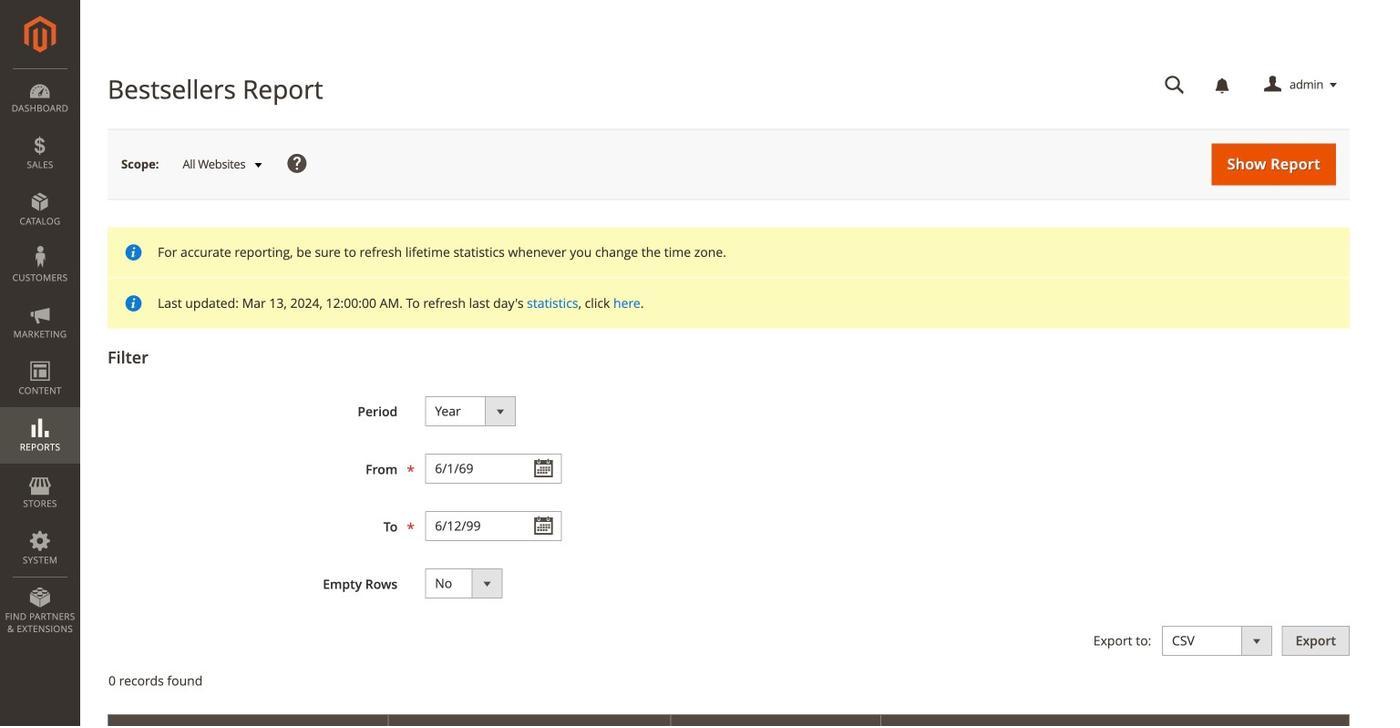 Task type: vqa. For each thing, say whether or not it's contained in the screenshot.
To text field
no



Task type: describe. For each thing, give the bounding box(es) containing it.
magento admin panel image
[[24, 15, 56, 53]]



Task type: locate. For each thing, give the bounding box(es) containing it.
None text field
[[425, 511, 562, 541]]

None text field
[[1152, 69, 1198, 101], [425, 454, 562, 484], [1152, 69, 1198, 101], [425, 454, 562, 484]]

menu bar
[[0, 68, 80, 645]]



